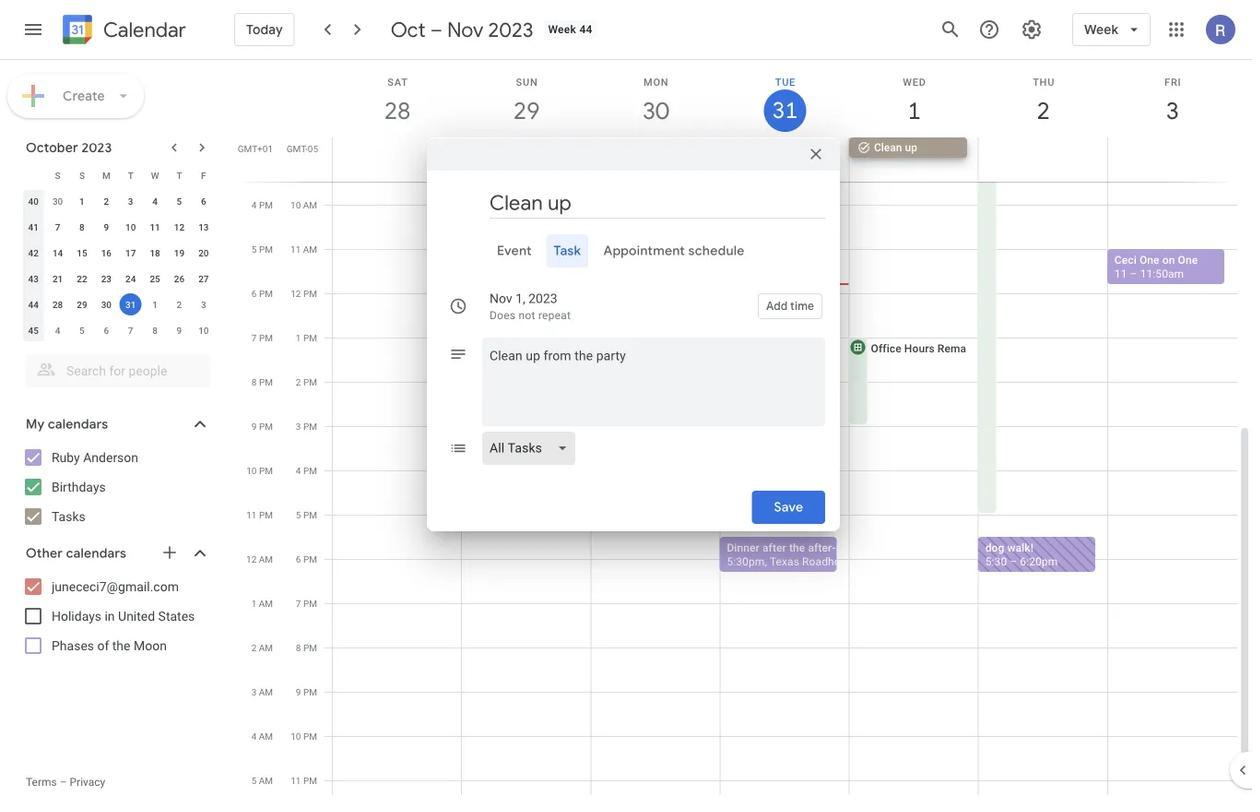 Task type: vqa. For each thing, say whether or not it's contained in the screenshot.


Task type: describe. For each thing, give the bounding box(es) containing it.
1 horizontal spatial 10 pm
[[291, 731, 317, 742]]

10 up the 11 am
[[291, 199, 301, 210]]

sitting
[[639, 163, 671, 176]]

week for week 44
[[548, 23, 577, 36]]

30 for 30 element
[[101, 299, 112, 310]]

5 right november 4 element
[[79, 325, 85, 336]]

up
[[905, 141, 918, 154]]

2 for 2 am
[[252, 642, 257, 653]]

11 up "12 am" at the bottom left of the page
[[247, 509, 257, 520]]

mon 30
[[642, 76, 669, 126]]

Add title text field
[[490, 189, 826, 217]]

10 inside november 10 element
[[198, 325, 209, 336]]

4 inside november 4 element
[[55, 325, 60, 336]]

5 down 3 pm
[[296, 509, 301, 520]]

3 link
[[1152, 89, 1195, 132]]

21
[[52, 273, 63, 284]]

11:50am
[[1141, 267, 1185, 280]]

1 vertical spatial 11 pm
[[291, 775, 317, 786]]

0 horizontal spatial hours
[[646, 209, 677, 222]]

4 am
[[252, 731, 273, 742]]

1 am
[[252, 598, 273, 609]]

7 right 1 am
[[296, 598, 301, 609]]

gmt-05
[[287, 143, 318, 154]]

30 element
[[95, 293, 117, 315]]

of
[[97, 638, 109, 653]]

gmt-
[[287, 143, 308, 154]]

clean up button
[[850, 137, 968, 158]]

20 element
[[193, 242, 215, 264]]

1 vertical spatial 8 pm
[[296, 642, 317, 653]]

time
[[791, 299, 815, 313]]

– inside ceci one on one 11 – 11:50am
[[1131, 267, 1138, 280]]

5 down "4 am"
[[252, 775, 257, 786]]

shark attack! marathon
[[470, 163, 587, 176]]

phases
[[52, 638, 94, 653]]

calendars for other calendars
[[66, 545, 126, 562]]

tue 31
[[772, 76, 797, 125]]

7 right "41"
[[55, 221, 60, 232]]

3 cell from the left
[[1108, 137, 1237, 182]]

2 pm
[[296, 376, 317, 387]]

1 for november 1 element
[[152, 299, 158, 310]]

0 horizontal spatial office hours remade button
[[590, 204, 721, 515]]

0 vertical spatial 7 pm
[[252, 332, 273, 343]]

2 one from the left
[[1178, 253, 1199, 266]]

27 element
[[193, 268, 215, 290]]

week button
[[1073, 7, 1151, 52]]

1 vertical spatial 2023
[[82, 139, 112, 156]]

1 vertical spatial 9 pm
[[296, 686, 317, 697]]

28 inside grid
[[383, 95, 410, 126]]

united
[[118, 608, 155, 624]]

2 t from the left
[[177, 170, 182, 181]]

my calendars
[[26, 416, 108, 433]]

after
[[763, 541, 787, 554]]

20
[[198, 247, 209, 258]]

17 element
[[120, 242, 142, 264]]

9 left november 10 element
[[177, 325, 182, 336]]

shark attack! marathon button
[[462, 160, 587, 180]]

dinner after the after-party 5:30pm , texas roadhouse
[[727, 541, 862, 568]]

5:30
[[986, 555, 1008, 568]]

2023 inside nov 1, 2023 does not repeat
[[529, 291, 558, 306]]

12 am
[[246, 553, 273, 565]]

after-
[[809, 541, 836, 554]]

24
[[125, 273, 136, 284]]

3 pm
[[296, 421, 317, 432]]

28 link
[[376, 89, 419, 132]]

24 element
[[120, 268, 142, 290]]

2 s from the left
[[79, 170, 85, 181]]

tasks
[[52, 509, 86, 524]]

roadhouse
[[803, 555, 859, 568]]

repeat
[[539, 309, 571, 322]]

0 horizontal spatial 4 pm
[[252, 199, 273, 210]]

0 horizontal spatial 6 pm
[[252, 288, 273, 299]]

31 cell
[[119, 292, 143, 317]]

the for after
[[790, 541, 806, 554]]

states
[[158, 608, 195, 624]]

,
[[765, 555, 767, 568]]

phases of the moon
[[52, 638, 167, 653]]

31 link
[[764, 89, 807, 132]]

05
[[308, 143, 318, 154]]

moon
[[134, 638, 167, 653]]

1 t from the left
[[128, 170, 133, 181]]

41
[[28, 221, 39, 232]]

november 9 element
[[168, 319, 190, 341]]

5:20pm
[[762, 511, 800, 524]]

nov inside nov 1, 2023 does not repeat
[[490, 291, 513, 306]]

1 for 1 pending task
[[746, 163, 753, 176]]

29 inside grid
[[513, 95, 539, 126]]

0 vertical spatial 2023
[[488, 17, 534, 42]]

13
[[198, 221, 209, 232]]

2 cell from the left
[[979, 137, 1108, 182]]

terms – privacy
[[26, 776, 105, 789]]

0 vertical spatial office hours remade
[[613, 209, 721, 222]]

am for 5 am
[[259, 775, 273, 786]]

calendar
[[103, 17, 186, 43]]

create button
[[7, 74, 144, 118]]

calendar element
[[59, 11, 186, 52]]

other calendars list
[[4, 572, 229, 660]]

tue
[[775, 76, 796, 88]]

29 element
[[71, 293, 93, 315]]

am for 1 am
[[259, 598, 273, 609]]

14 element
[[47, 242, 69, 264]]

11 element
[[144, 216, 166, 238]]

12 for 12 pm
[[291, 288, 301, 299]]

appointment schedule button
[[596, 234, 752, 268]]

9 right 3 am
[[296, 686, 301, 697]]

0 horizontal spatial remade
[[679, 209, 721, 222]]

23
[[101, 273, 112, 284]]

add time button
[[758, 293, 823, 319]]

sat 28
[[383, 76, 410, 126]]

1 s from the left
[[55, 170, 60, 181]]

tab list containing event
[[442, 234, 826, 268]]

22 element
[[71, 268, 93, 290]]

other
[[26, 545, 63, 562]]

4 left 10 am on the left
[[252, 199, 257, 210]]

17
[[125, 247, 136, 258]]

row group inside october 2023 grid
[[21, 188, 216, 343]]

11 inside row group
[[150, 221, 160, 232]]

row containing 45
[[21, 317, 216, 343]]

f
[[201, 170, 206, 181]]

dinner
[[727, 541, 760, 554]]

6 left 12 pm
[[252, 288, 257, 299]]

31, today element
[[120, 293, 142, 315]]

oct
[[391, 17, 426, 42]]

week 44
[[548, 23, 593, 36]]

row inside grid
[[325, 137, 1253, 182]]

other calendars
[[26, 545, 126, 562]]

holidays
[[52, 608, 101, 624]]

– inside dog walk! 5:30 – 6:20pm
[[1010, 555, 1018, 568]]

28 inside row group
[[52, 299, 63, 310]]

16
[[101, 247, 112, 258]]

12 pm
[[291, 288, 317, 299]]

18 element
[[144, 242, 166, 264]]

after - party 4:30 – 5:20pm
[[727, 497, 800, 524]]

2 for november 2 element
[[177, 299, 182, 310]]

26
[[174, 273, 185, 284]]

appointment schedule
[[604, 243, 745, 259]]

row containing 44
[[21, 292, 216, 317]]

october 2023
[[26, 139, 112, 156]]

calendar heading
[[100, 17, 186, 43]]

11 right 5 am
[[291, 775, 301, 786]]

in
[[105, 608, 115, 624]]

15 element
[[71, 242, 93, 264]]

ruby anderson
[[52, 450, 138, 465]]

6 down the f
[[201, 196, 206, 207]]

4 up 5 am
[[252, 731, 257, 742]]

Search for people text field
[[37, 354, 199, 387]]

event
[[497, 243, 532, 259]]

6 right "12 am" at the bottom left of the page
[[296, 553, 301, 565]]

november 7 element
[[120, 319, 142, 341]]

not
[[519, 309, 536, 322]]

sun 29
[[513, 76, 539, 126]]

1 horizontal spatial 31
[[772, 96, 797, 125]]

6 left november 7 element
[[104, 325, 109, 336]]

22
[[77, 273, 87, 284]]

1 pm
[[296, 332, 317, 343]]

19
[[174, 247, 185, 258]]

4 down 3 pm
[[296, 465, 301, 476]]

0 vertical spatial 11 pm
[[247, 509, 273, 520]]

7 right november 10 element
[[252, 332, 257, 343]]

appointment
[[604, 243, 685, 259]]

1 one from the left
[[1140, 253, 1160, 266]]

attack!
[[502, 163, 537, 176]]

pending
[[755, 163, 795, 176]]

18
[[150, 247, 160, 258]]

– inside after - party 4:30 – 5:20pm
[[752, 511, 759, 524]]

anderson
[[83, 450, 138, 465]]

10 element
[[120, 216, 142, 238]]

row containing 41
[[21, 214, 216, 240]]

0 horizontal spatial 9 pm
[[252, 421, 273, 432]]

1 horizontal spatial 7 pm
[[296, 598, 317, 609]]

task
[[798, 163, 819, 176]]



Task type: locate. For each thing, give the bounding box(es) containing it.
0 vertical spatial calendars
[[48, 416, 108, 433]]

11 am
[[291, 244, 317, 255]]

0 horizontal spatial 44
[[28, 299, 39, 310]]

8 right november 7 element
[[152, 325, 158, 336]]

0 vertical spatial 29
[[513, 95, 539, 126]]

11
[[150, 221, 160, 232], [291, 244, 301, 255], [1115, 267, 1128, 280], [247, 509, 257, 520], [291, 775, 301, 786]]

2 down m
[[104, 196, 109, 207]]

2 horizontal spatial 12
[[291, 288, 301, 299]]

0 horizontal spatial 12
[[174, 221, 185, 232]]

1 horizontal spatial 30
[[101, 299, 112, 310]]

one
[[1140, 253, 1160, 266], [1178, 253, 1199, 266]]

remade
[[679, 209, 721, 222], [938, 342, 979, 355]]

one right the on at right
[[1178, 253, 1199, 266]]

3 up 10 'element'
[[128, 196, 133, 207]]

12 right 11 element
[[174, 221, 185, 232]]

am up 12 pm
[[303, 244, 317, 255]]

pm
[[259, 199, 273, 210], [259, 244, 273, 255], [259, 288, 273, 299], [303, 288, 317, 299], [259, 332, 273, 343], [303, 332, 317, 343], [259, 376, 273, 387], [303, 376, 317, 387], [259, 421, 273, 432], [303, 421, 317, 432], [259, 465, 273, 476], [303, 465, 317, 476], [259, 509, 273, 520], [303, 509, 317, 520], [303, 553, 317, 565], [303, 598, 317, 609], [303, 642, 317, 653], [303, 686, 317, 697], [303, 731, 317, 742], [303, 775, 317, 786]]

1 horizontal spatial office hours remade button
[[848, 337, 979, 426]]

43
[[28, 273, 39, 284]]

3 am
[[252, 686, 273, 697]]

thu 2
[[1033, 76, 1055, 126]]

0 horizontal spatial 10 pm
[[247, 465, 273, 476]]

1 down the wed on the right top of the page
[[907, 95, 920, 126]]

1 right september 30 element
[[79, 196, 85, 207]]

grid
[[236, 60, 1253, 796]]

4
[[152, 196, 158, 207], [252, 199, 257, 210], [55, 325, 60, 336], [296, 465, 301, 476], [252, 731, 257, 742]]

3 down fri
[[1166, 95, 1179, 126]]

8 right 2 am
[[296, 642, 301, 653]]

week inside popup button
[[1085, 21, 1119, 38]]

29
[[513, 95, 539, 126], [77, 299, 87, 310]]

office hours remade button
[[590, 204, 721, 515], [848, 337, 979, 426]]

am for 12 am
[[259, 553, 273, 565]]

10 right the november 9 element
[[198, 325, 209, 336]]

privacy link
[[70, 776, 105, 789]]

the
[[790, 541, 806, 554], [112, 638, 131, 653]]

31 inside cell
[[125, 299, 136, 310]]

0 vertical spatial 4 pm
[[252, 199, 273, 210]]

29 right the 28 element
[[77, 299, 87, 310]]

1 for 1 am
[[252, 598, 257, 609]]

1 vertical spatial the
[[112, 638, 131, 653]]

12 for 12
[[174, 221, 185, 232]]

1 horizontal spatial 9 pm
[[296, 686, 317, 697]]

mon
[[644, 76, 669, 88]]

0 horizontal spatial one
[[1140, 253, 1160, 266]]

t right w
[[177, 170, 182, 181]]

9 pm right 3 am
[[296, 686, 317, 697]]

1 horizontal spatial 8 pm
[[296, 642, 317, 653]]

dog sitting
[[616, 163, 671, 176]]

28 down sat
[[383, 95, 410, 126]]

0 vertical spatial 5 pm
[[252, 244, 273, 255]]

7 left "november 8" element
[[128, 325, 133, 336]]

1 vertical spatial 30
[[52, 196, 63, 207]]

45
[[28, 325, 39, 336]]

cell down 3 link
[[1108, 137, 1237, 182]]

10 right "4 am"
[[291, 731, 301, 742]]

1 for 1 pm
[[296, 332, 301, 343]]

1 vertical spatial 10 pm
[[291, 731, 317, 742]]

1 vertical spatial 4 pm
[[296, 465, 317, 476]]

12 element
[[168, 216, 190, 238]]

28
[[383, 95, 410, 126], [52, 299, 63, 310]]

11 down ceci
[[1115, 267, 1128, 280]]

4 pm
[[252, 199, 273, 210], [296, 465, 317, 476]]

3 right november 2 element
[[201, 299, 206, 310]]

11 down 10 am on the left
[[291, 244, 301, 255]]

42
[[28, 247, 39, 258]]

0 horizontal spatial 5 pm
[[252, 244, 273, 255]]

0 vertical spatial 6 pm
[[252, 288, 273, 299]]

None search field
[[0, 347, 229, 387]]

1 horizontal spatial the
[[790, 541, 806, 554]]

row containing 40
[[21, 188, 216, 214]]

1 horizontal spatial 5 pm
[[296, 509, 317, 520]]

2 for 2 pm
[[296, 376, 301, 387]]

26 element
[[168, 268, 190, 290]]

one up the 11:50am in the top of the page
[[1140, 253, 1160, 266]]

Add description text field
[[482, 345, 826, 411]]

am up the 11 am
[[303, 199, 317, 210]]

0 vertical spatial 10 pm
[[247, 465, 273, 476]]

0 horizontal spatial the
[[112, 638, 131, 653]]

row containing 42
[[21, 240, 216, 266]]

calendars up ruby
[[48, 416, 108, 433]]

ceci one on one 11 – 11:50am
[[1115, 253, 1199, 280]]

3 for 3 pm
[[296, 421, 301, 432]]

29 link
[[506, 89, 548, 132]]

1 left pending on the right top
[[746, 163, 753, 176]]

sat
[[388, 76, 408, 88]]

2 down the thu
[[1036, 95, 1049, 126]]

1 vertical spatial 5 pm
[[296, 509, 317, 520]]

1 vertical spatial office hours remade
[[871, 342, 979, 355]]

cell
[[333, 137, 462, 182], [979, 137, 1108, 182], [1108, 137, 1237, 182]]

0 vertical spatial nov
[[447, 17, 484, 42]]

0 vertical spatial 28
[[383, 95, 410, 126]]

schedule
[[689, 243, 745, 259]]

21 element
[[47, 268, 69, 290]]

1 horizontal spatial 6 pm
[[296, 553, 317, 565]]

today button
[[234, 7, 295, 52]]

0 vertical spatial remade
[[679, 209, 721, 222]]

0 horizontal spatial 31
[[125, 299, 136, 310]]

5 pm left the 11 am
[[252, 244, 273, 255]]

settings menu image
[[1021, 18, 1043, 41]]

0 horizontal spatial 30
[[52, 196, 63, 207]]

25 element
[[144, 268, 166, 290]]

0 horizontal spatial s
[[55, 170, 60, 181]]

9
[[104, 221, 109, 232], [177, 325, 182, 336], [252, 421, 257, 432], [296, 686, 301, 697]]

nov up 'does'
[[490, 291, 513, 306]]

30 right 29 element
[[101, 299, 112, 310]]

add
[[766, 299, 788, 313]]

my
[[26, 416, 45, 433]]

privacy
[[70, 776, 105, 789]]

w
[[151, 170, 159, 181]]

t left w
[[128, 170, 133, 181]]

november 3 element
[[193, 293, 215, 315]]

1 down 12 pm
[[296, 332, 301, 343]]

row containing s
[[21, 162, 216, 188]]

am for 2 am
[[259, 642, 273, 653]]

4:30
[[727, 511, 749, 524]]

1 down "12 am" at the bottom left of the page
[[252, 598, 257, 609]]

0 vertical spatial 9 pm
[[252, 421, 273, 432]]

1 horizontal spatial hours
[[905, 342, 935, 355]]

11 pm up "12 am" at the bottom left of the page
[[247, 509, 273, 520]]

2023 up "sun"
[[488, 17, 534, 42]]

november 10 element
[[193, 319, 215, 341]]

row group containing 40
[[21, 188, 216, 343]]

0 horizontal spatial week
[[548, 23, 577, 36]]

calendars up junececi7@gmail.com
[[66, 545, 126, 562]]

1 horizontal spatial office hours remade
[[871, 342, 979, 355]]

1 vertical spatial remade
[[938, 342, 979, 355]]

11 pm right 5 am
[[291, 775, 317, 786]]

4 pm down 3 pm
[[296, 465, 317, 476]]

12 down the 11 am
[[291, 288, 301, 299]]

0 horizontal spatial office
[[613, 209, 643, 222]]

my calendars list
[[4, 443, 229, 531]]

terms
[[26, 776, 57, 789]]

am up 1 am
[[259, 553, 273, 565]]

fri 3
[[1165, 76, 1182, 126]]

october 2023 grid
[[18, 162, 216, 343]]

2 horizontal spatial 30
[[642, 95, 668, 126]]

am down "4 am"
[[259, 775, 273, 786]]

november 8 element
[[144, 319, 166, 341]]

23 element
[[95, 268, 117, 290]]

add other calendars image
[[161, 543, 179, 562]]

28 left 29 element
[[52, 299, 63, 310]]

7
[[55, 221, 60, 232], [128, 325, 133, 336], [252, 332, 257, 343], [296, 598, 301, 609]]

12
[[174, 221, 185, 232], [291, 288, 301, 299], [246, 553, 257, 565]]

1 vertical spatial 28
[[52, 299, 63, 310]]

nov
[[447, 17, 484, 42], [490, 291, 513, 306]]

does
[[490, 309, 516, 322]]

am down 1 am
[[259, 642, 273, 653]]

–
[[430, 17, 443, 42], [1131, 267, 1138, 280], [752, 511, 759, 524], [1010, 555, 1018, 568], [60, 776, 67, 789]]

7 pm right 1 am
[[296, 598, 317, 609]]

the up texas
[[790, 541, 806, 554]]

3 for 3 am
[[252, 686, 257, 697]]

1 vertical spatial 6 pm
[[296, 553, 317, 565]]

44 inside october 2023 grid
[[28, 299, 39, 310]]

0 vertical spatial office
[[613, 209, 643, 222]]

5 am
[[252, 775, 273, 786]]

tab list
[[442, 234, 826, 268]]

1
[[907, 95, 920, 126], [746, 163, 753, 176], [79, 196, 85, 207], [152, 299, 158, 310], [296, 332, 301, 343], [252, 598, 257, 609]]

28 element
[[47, 293, 69, 315]]

1 vertical spatial 31
[[125, 299, 136, 310]]

12 for 12 am
[[246, 553, 257, 565]]

1 vertical spatial calendars
[[66, 545, 126, 562]]

november 2 element
[[168, 293, 190, 315]]

1 horizontal spatial remade
[[938, 342, 979, 355]]

main drawer image
[[22, 18, 44, 41]]

s up september 30 element
[[55, 170, 60, 181]]

29 inside row group
[[77, 299, 87, 310]]

am up "4 am"
[[259, 686, 273, 697]]

1 vertical spatial 44
[[28, 299, 39, 310]]

5 pm down 3 pm
[[296, 509, 317, 520]]

fri
[[1165, 76, 1182, 88]]

0 vertical spatial the
[[790, 541, 806, 554]]

september 30 element
[[47, 190, 69, 212]]

2023 up m
[[82, 139, 112, 156]]

marathon
[[540, 163, 587, 176]]

grid containing 28
[[236, 60, 1253, 796]]

19 element
[[168, 242, 190, 264]]

4 up 11 element
[[152, 196, 158, 207]]

october
[[26, 139, 78, 156]]

am for 4 am
[[259, 731, 273, 742]]

12 inside october 2023 grid
[[174, 221, 185, 232]]

1 horizontal spatial 4 pm
[[296, 465, 317, 476]]

2 right november 1 element
[[177, 299, 182, 310]]

10 pm up "12 am" at the bottom left of the page
[[247, 465, 273, 476]]

2 link
[[1023, 89, 1065, 132]]

7 pm
[[252, 332, 273, 343], [296, 598, 317, 609]]

november 6 element
[[95, 319, 117, 341]]

row containing 43
[[21, 266, 216, 292]]

holidays in united states
[[52, 608, 195, 624]]

7 pm left 1 pm
[[252, 332, 273, 343]]

0 horizontal spatial office hours remade
[[613, 209, 721, 222]]

1 horizontal spatial 44
[[580, 23, 593, 36]]

8 up the 15 element
[[79, 221, 85, 232]]

am for 10 am
[[303, 199, 317, 210]]

am for 3 am
[[259, 686, 273, 697]]

2 up 3 pm
[[296, 376, 301, 387]]

1 pending task
[[746, 163, 819, 176]]

texas
[[770, 555, 800, 568]]

clean up
[[874, 141, 918, 154]]

5 up 12 element
[[177, 196, 182, 207]]

1 horizontal spatial week
[[1085, 21, 1119, 38]]

0 horizontal spatial 29
[[77, 299, 87, 310]]

november 4 element
[[47, 319, 69, 341]]

am up 5 am
[[259, 731, 273, 742]]

30 right 40 on the left top
[[52, 196, 63, 207]]

5 left the 11 am
[[252, 244, 257, 255]]

birthdays
[[52, 479, 106, 494]]

2 inside thu 2
[[1036, 95, 1049, 126]]

s
[[55, 170, 60, 181], [79, 170, 85, 181]]

15
[[77, 247, 87, 258]]

add time
[[766, 299, 815, 313]]

16 element
[[95, 242, 117, 264]]

9 left 10 'element'
[[104, 221, 109, 232]]

6 pm
[[252, 288, 273, 299], [296, 553, 317, 565]]

– down ceci
[[1131, 267, 1138, 280]]

the for of
[[112, 638, 131, 653]]

1 vertical spatial hours
[[905, 342, 935, 355]]

1,
[[516, 291, 526, 306]]

5
[[177, 196, 182, 207], [252, 244, 257, 255], [79, 325, 85, 336], [296, 509, 301, 520], [252, 775, 257, 786]]

cell down 2 link
[[979, 137, 1108, 182]]

0 vertical spatial 31
[[772, 96, 797, 125]]

clean
[[874, 141, 903, 154]]

None field
[[482, 432, 583, 465]]

dog sitting button
[[591, 160, 709, 180]]

1 horizontal spatial 29
[[513, 95, 539, 126]]

gmt+01
[[238, 143, 273, 154]]

8 pm left 2 pm
[[252, 376, 273, 387]]

-
[[755, 497, 759, 510]]

1 vertical spatial 7 pm
[[296, 598, 317, 609]]

2
[[1036, 95, 1049, 126], [104, 196, 109, 207], [177, 299, 182, 310], [296, 376, 301, 387], [252, 642, 257, 653]]

– down the -
[[752, 511, 759, 524]]

am up 2 am
[[259, 598, 273, 609]]

1 horizontal spatial s
[[79, 170, 85, 181]]

11 pm
[[247, 509, 273, 520], [291, 775, 317, 786]]

8 pm
[[252, 376, 273, 387], [296, 642, 317, 653]]

1 inside wed 1
[[907, 95, 920, 126]]

6 pm right "12 am" at the bottom left of the page
[[296, 553, 317, 565]]

31 down tue
[[772, 96, 797, 125]]

1 vertical spatial 12
[[291, 288, 301, 299]]

row
[[325, 137, 1253, 182], [21, 162, 216, 188], [21, 188, 216, 214], [21, 214, 216, 240], [21, 240, 216, 266], [21, 266, 216, 292], [21, 292, 216, 317], [21, 317, 216, 343]]

0 horizontal spatial nov
[[447, 17, 484, 42]]

30 for september 30 element
[[52, 196, 63, 207]]

0 vertical spatial 8 pm
[[252, 376, 273, 387]]

0 horizontal spatial 7 pm
[[252, 332, 273, 343]]

0 horizontal spatial 28
[[52, 299, 63, 310]]

13 element
[[193, 216, 215, 238]]

0 vertical spatial hours
[[646, 209, 677, 222]]

2 vertical spatial 30
[[101, 299, 112, 310]]

0 vertical spatial 44
[[580, 23, 593, 36]]

3 inside november 3 element
[[201, 299, 206, 310]]

30 down mon
[[642, 95, 668, 126]]

1 horizontal spatial t
[[177, 170, 182, 181]]

after
[[727, 497, 753, 510]]

1 horizontal spatial 28
[[383, 95, 410, 126]]

row group
[[21, 188, 216, 343]]

10 up "12 am" at the bottom left of the page
[[247, 465, 257, 476]]

wed 1
[[903, 76, 927, 126]]

– right terms
[[60, 776, 67, 789]]

3 inside the fri 3
[[1166, 95, 1179, 126]]

am for 11 am
[[303, 244, 317, 255]]

november 1 element
[[144, 293, 166, 315]]

the inside dinner after the after-party 5:30pm , texas roadhouse
[[790, 541, 806, 554]]

november 5 element
[[71, 319, 93, 341]]

ceci
[[1115, 253, 1137, 266]]

9 left 3 pm
[[252, 421, 257, 432]]

sun
[[516, 76, 538, 88]]

11 right 10 'element'
[[150, 221, 160, 232]]

1 vertical spatial 29
[[77, 299, 87, 310]]

10 pm right "4 am"
[[291, 731, 317, 742]]

2023 up repeat
[[529, 291, 558, 306]]

1 inside 'button'
[[746, 163, 753, 176]]

2 vertical spatial 2023
[[529, 291, 558, 306]]

0 vertical spatial 12
[[174, 221, 185, 232]]

2 am
[[252, 642, 273, 653]]

6 pm left 12 pm
[[252, 288, 273, 299]]

10 inside 10 'element'
[[125, 221, 136, 232]]

0 horizontal spatial 8 pm
[[252, 376, 273, 387]]

27
[[198, 273, 209, 284]]

calendars for my calendars
[[48, 416, 108, 433]]

1 horizontal spatial nov
[[490, 291, 513, 306]]

1 horizontal spatial one
[[1178, 253, 1199, 266]]

1 horizontal spatial 12
[[246, 553, 257, 565]]

1 cell from the left
[[333, 137, 462, 182]]

wed
[[903, 76, 927, 88]]

0 horizontal spatial t
[[128, 170, 133, 181]]

cell down 28 link
[[333, 137, 462, 182]]

– right oct
[[430, 17, 443, 42]]

junececi7@gmail.com
[[52, 579, 179, 594]]

8 left 2 pm
[[252, 376, 257, 387]]

week for week
[[1085, 21, 1119, 38]]

1 vertical spatial office
[[871, 342, 902, 355]]

3 for november 3 element
[[201, 299, 206, 310]]

1 vertical spatial nov
[[490, 291, 513, 306]]

1 horizontal spatial office
[[871, 342, 902, 355]]

the right of
[[112, 638, 131, 653]]

9 pm left 3 pm
[[252, 421, 273, 432]]

10 left 11 element
[[125, 221, 136, 232]]

8 pm right 2 am
[[296, 642, 317, 653]]

1 horizontal spatial 11 pm
[[291, 775, 317, 786]]

0 horizontal spatial 11 pm
[[247, 509, 273, 520]]

30 inside mon 30
[[642, 95, 668, 126]]

2 vertical spatial 12
[[246, 553, 257, 565]]

today
[[246, 21, 283, 38]]

2 down 1 am
[[252, 642, 257, 653]]

11 inside ceci one on one 11 – 11:50am
[[1115, 267, 1128, 280]]

task button
[[547, 234, 589, 268]]

m
[[102, 170, 110, 181]]

row containing clean up
[[325, 137, 1253, 182]]

0 vertical spatial 30
[[642, 95, 668, 126]]

the inside list
[[112, 638, 131, 653]]

nov right oct
[[447, 17, 484, 42]]

task
[[554, 243, 582, 259]]



